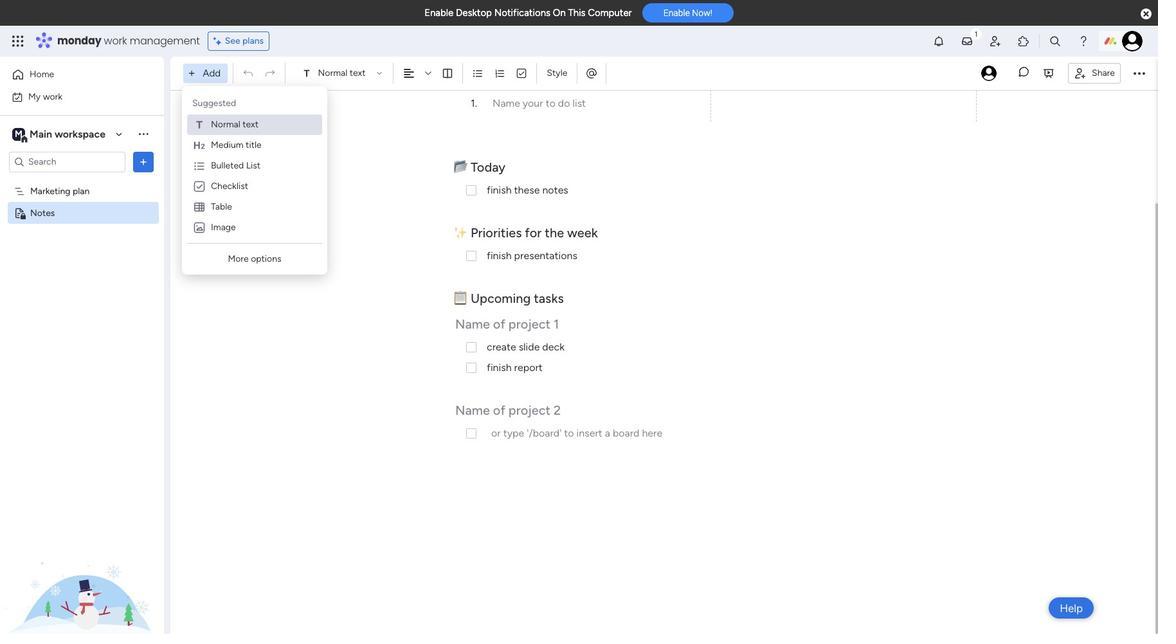 Task type: locate. For each thing, give the bounding box(es) containing it.
0 vertical spatial finish
[[487, 184, 512, 196]]

0 vertical spatial today
[[208, 137, 233, 148]]

📋
[[194, 178, 206, 189], [454, 291, 468, 306]]

0 horizontal spatial today
[[208, 137, 233, 148]]

0 horizontal spatial tasks
[[253, 178, 274, 189]]

home button
[[8, 64, 138, 85]]

the right list
[[262, 158, 275, 169]]

📂
[[194, 137, 206, 148], [454, 160, 468, 175]]

tasks
[[253, 178, 274, 189], [534, 291, 564, 306]]

add items menu menu
[[187, 91, 322, 238]]

bulleted
[[211, 160, 244, 171]]

1 vertical spatial today
[[471, 160, 506, 175]]

finish
[[487, 184, 512, 196], [487, 250, 512, 262], [487, 362, 512, 374]]

bulleted list image down 'medium title' 'image'
[[193, 160, 206, 172]]

1 .
[[471, 97, 477, 109]]

lottie animation element
[[0, 504, 164, 634]]

✨ priorities for the week down title
[[194, 158, 300, 169]]

enable
[[425, 7, 454, 19], [664, 8, 690, 18]]

1 vertical spatial normal
[[211, 119, 240, 130]]

0 horizontal spatial 📂 today
[[194, 137, 233, 148]]

1 horizontal spatial normal
[[318, 68, 348, 78]]

for down medium title 'menu item'
[[247, 158, 260, 169]]

enable for enable now!
[[664, 8, 690, 18]]

main workspace
[[30, 128, 106, 140]]

0 vertical spatial ✨ priorities for the week
[[194, 158, 300, 169]]

0 vertical spatial work
[[104, 33, 127, 48]]

more options
[[228, 253, 281, 264]]

help button
[[1049, 598, 1094, 619]]

kendall parks image
[[1123, 31, 1143, 51]]

1 vertical spatial 📋
[[454, 291, 468, 306]]

invite members image
[[989, 35, 1002, 48]]

📋 upcoming tasks down "bulleted list"
[[194, 178, 274, 189]]

table menu item
[[187, 197, 322, 217]]

help image
[[1077, 35, 1090, 48]]

for
[[247, 158, 260, 169], [525, 225, 542, 241]]

0 horizontal spatial work
[[43, 91, 62, 102]]

enable left desktop
[[425, 7, 454, 19]]

list box
[[0, 178, 164, 398]]

1 horizontal spatial week
[[567, 225, 598, 241]]

1 vertical spatial tasks
[[534, 291, 564, 306]]

create slide deck
[[487, 341, 565, 353]]

1 horizontal spatial 📋
[[454, 291, 468, 306]]

normal text menu item
[[187, 115, 322, 135]]

0 horizontal spatial 📋
[[194, 178, 206, 189]]

1 horizontal spatial normal text
[[318, 68, 366, 78]]

normal text image
[[193, 118, 206, 131]]

1 horizontal spatial text
[[350, 68, 366, 78]]

medium title
[[211, 140, 262, 151]]

priorities down the medium
[[208, 158, 245, 169]]

create
[[487, 341, 516, 353]]

3 finish from the top
[[487, 362, 512, 374]]

📂 today up finish these notes
[[454, 160, 509, 175]]

more
[[228, 253, 249, 264]]

help
[[1060, 602, 1083, 615]]

the up presentations
[[545, 225, 564, 241]]

normal inside menu item
[[211, 119, 240, 130]]

this
[[568, 7, 586, 19]]

week
[[278, 158, 300, 169], [567, 225, 598, 241]]

for up the finish presentations at the top left of the page
[[525, 225, 542, 241]]

1 horizontal spatial the
[[545, 225, 564, 241]]

checklist menu item
[[187, 176, 322, 197]]

1 vertical spatial finish
[[487, 250, 512, 262]]

0 horizontal spatial ✨ priorities for the week
[[194, 158, 300, 169]]

text inside menu item
[[243, 119, 259, 130]]

list
[[246, 160, 261, 171]]

enable now!
[[664, 8, 713, 18]]

search everything image
[[1049, 35, 1062, 48]]

option
[[0, 179, 164, 182]]

week right list
[[278, 158, 300, 169]]

bulleted list image
[[472, 68, 484, 79], [193, 160, 206, 172]]

share
[[1092, 67, 1115, 78]]

1 horizontal spatial work
[[104, 33, 127, 48]]

m
[[15, 128, 22, 139]]

today
[[208, 137, 233, 148], [471, 160, 506, 175]]

see plans button
[[208, 32, 270, 51]]

normal text
[[318, 68, 366, 78], [211, 119, 259, 130]]

📋 upcoming tasks down the finish presentations at the top left of the page
[[454, 291, 564, 306]]

1 horizontal spatial today
[[471, 160, 506, 175]]

1 vertical spatial 📂
[[454, 160, 468, 175]]

📋 upcoming tasks
[[194, 178, 274, 189], [454, 291, 564, 306]]

1 vertical spatial normal text
[[211, 119, 259, 130]]

finish left these
[[487, 184, 512, 196]]

finish left presentations
[[487, 250, 512, 262]]

0 vertical spatial ✨
[[194, 158, 206, 169]]

dapulse close image
[[1141, 8, 1152, 21]]

work right 'monday'
[[104, 33, 127, 48]]

checklist
[[211, 181, 248, 192]]

priorities
[[208, 158, 245, 169], [471, 225, 522, 241]]

enable left now!
[[664, 8, 690, 18]]

1 horizontal spatial ✨ priorities for the week
[[454, 225, 598, 241]]

0 horizontal spatial 📂
[[194, 137, 206, 148]]

enable desktop notifications on this computer
[[425, 7, 632, 19]]

1 vertical spatial the
[[545, 225, 564, 241]]

0 horizontal spatial enable
[[425, 7, 454, 19]]

today up finish these notes
[[471, 160, 506, 175]]

today right 'medium title' 'image'
[[208, 137, 233, 148]]

suggested
[[192, 98, 236, 109]]

tasks down bulleted list menu item
[[253, 178, 274, 189]]

✨ priorities for the week up the finish presentations at the top left of the page
[[454, 225, 598, 241]]

0 horizontal spatial for
[[247, 158, 260, 169]]

work right my
[[43, 91, 62, 102]]

work
[[104, 33, 127, 48], [43, 91, 62, 102]]

2 finish from the top
[[487, 250, 512, 262]]

style
[[547, 68, 568, 78]]

select product image
[[12, 35, 24, 48]]

on
[[553, 7, 566, 19]]

the
[[262, 158, 275, 169], [545, 225, 564, 241]]

1 vertical spatial 📋 upcoming tasks
[[454, 291, 564, 306]]

1 vertical spatial text
[[243, 119, 259, 130]]

0 horizontal spatial 📋 upcoming tasks
[[194, 178, 274, 189]]

0 horizontal spatial priorities
[[208, 158, 245, 169]]

checklist image
[[193, 180, 206, 193]]

priorities up the finish presentations at the top left of the page
[[471, 225, 522, 241]]

0 horizontal spatial normal
[[211, 119, 240, 130]]

1 vertical spatial work
[[43, 91, 62, 102]]

work for monday
[[104, 33, 127, 48]]

Search in workspace field
[[27, 154, 107, 169]]

0 horizontal spatial bulleted list image
[[193, 160, 206, 172]]

normal
[[318, 68, 348, 78], [211, 119, 240, 130]]

0 horizontal spatial normal text
[[211, 119, 259, 130]]

report
[[514, 362, 543, 374]]

upcoming up create
[[471, 291, 531, 306]]

bulleted list menu item
[[187, 156, 322, 176]]

1 vertical spatial bulleted list image
[[193, 160, 206, 172]]

work inside the my work button
[[43, 91, 62, 102]]

1 vertical spatial for
[[525, 225, 542, 241]]

0 vertical spatial normal
[[318, 68, 348, 78]]

list box containing marketing plan
[[0, 178, 164, 398]]

0 vertical spatial text
[[350, 68, 366, 78]]

0 vertical spatial bulleted list image
[[472, 68, 484, 79]]

marketing plan
[[30, 186, 90, 197]]

📂 today down the normal text icon
[[194, 137, 233, 148]]

text
[[350, 68, 366, 78], [243, 119, 259, 130]]

apps image
[[1018, 35, 1031, 48]]

1 finish from the top
[[487, 184, 512, 196]]

📂 today
[[194, 137, 233, 148], [454, 160, 509, 175]]

upcoming
[[208, 178, 251, 189], [471, 291, 531, 306]]

share button
[[1069, 63, 1121, 83]]

tasks down presentations
[[534, 291, 564, 306]]

✨ priorities for the week
[[194, 158, 300, 169], [454, 225, 598, 241]]

2 vertical spatial finish
[[487, 362, 512, 374]]

1 vertical spatial upcoming
[[471, 291, 531, 306]]

options image
[[137, 155, 150, 168]]

1 horizontal spatial 📂 today
[[454, 160, 509, 175]]

upcoming down bulleted
[[208, 178, 251, 189]]

slide
[[519, 341, 540, 353]]

0 horizontal spatial the
[[262, 158, 275, 169]]

notifications image
[[933, 35, 946, 48]]

bulleted list image left numbered list icon
[[472, 68, 484, 79]]

finish down create
[[487, 362, 512, 374]]

these
[[514, 184, 540, 196]]

1 vertical spatial ✨ priorities for the week
[[454, 225, 598, 241]]

0 horizontal spatial week
[[278, 158, 300, 169]]

layout image
[[442, 68, 454, 79]]

1
[[471, 97, 475, 109]]

week up presentations
[[567, 225, 598, 241]]

1 horizontal spatial enable
[[664, 8, 690, 18]]

finish for finish report
[[487, 362, 512, 374]]

image image
[[193, 221, 206, 234]]

0 horizontal spatial text
[[243, 119, 259, 130]]

1 horizontal spatial 📋 upcoming tasks
[[454, 291, 564, 306]]

workspace options image
[[137, 128, 150, 140]]

management
[[130, 33, 200, 48]]

notes
[[543, 184, 569, 196]]

1 horizontal spatial priorities
[[471, 225, 522, 241]]

1 vertical spatial ✨
[[454, 225, 468, 241]]

enable inside button
[[664, 8, 690, 18]]

desktop
[[456, 7, 492, 19]]

0 vertical spatial upcoming
[[208, 178, 251, 189]]

home
[[30, 69, 54, 80]]

✨
[[194, 158, 206, 169], [454, 225, 468, 241]]



Task type: describe. For each thing, give the bounding box(es) containing it.
workspace selection element
[[12, 126, 107, 143]]

plans
[[243, 35, 264, 46]]

main
[[30, 128, 52, 140]]

notifications
[[494, 7, 551, 19]]

1 horizontal spatial 📂
[[454, 160, 468, 175]]

finish these notes
[[487, 184, 569, 196]]

0 horizontal spatial ✨
[[194, 158, 206, 169]]

1 horizontal spatial tasks
[[534, 291, 564, 306]]

medium
[[211, 140, 244, 151]]

normal text inside menu item
[[211, 119, 259, 130]]

0 vertical spatial 📋
[[194, 178, 206, 189]]

enable now! button
[[642, 3, 734, 23]]

0 vertical spatial 📋 upcoming tasks
[[194, 178, 274, 189]]

0 vertical spatial priorities
[[208, 158, 245, 169]]

0 vertical spatial 📂 today
[[194, 137, 233, 148]]

finish for finish these notes
[[487, 184, 512, 196]]

0 vertical spatial 📂
[[194, 137, 206, 148]]

table
[[211, 201, 232, 212]]

monday work management
[[57, 33, 200, 48]]

style button
[[541, 62, 573, 84]]

now!
[[692, 8, 713, 18]]

see
[[225, 35, 240, 46]]

workspace
[[55, 128, 106, 140]]

computer
[[588, 7, 632, 19]]

0 vertical spatial normal text
[[318, 68, 366, 78]]

0 vertical spatial week
[[278, 158, 300, 169]]

finish for finish presentations
[[487, 250, 512, 262]]

0 vertical spatial the
[[262, 158, 275, 169]]

enable for enable desktop notifications on this computer
[[425, 7, 454, 19]]

1 image
[[971, 26, 982, 41]]

presentations
[[514, 250, 578, 262]]

0 vertical spatial tasks
[[253, 178, 274, 189]]

see plans
[[225, 35, 264, 46]]

private board image
[[14, 207, 26, 219]]

medium title menu item
[[187, 135, 322, 156]]

image menu item
[[187, 217, 322, 238]]

.
[[475, 97, 477, 109]]

medium title image
[[193, 139, 206, 152]]

1 horizontal spatial for
[[525, 225, 542, 241]]

menu image
[[433, 88, 443, 98]]

my
[[28, 91, 41, 102]]

board activity image
[[982, 66, 997, 81]]

my work
[[28, 91, 62, 102]]

add button
[[183, 64, 228, 83]]

finish report
[[487, 362, 543, 374]]

my work button
[[8, 87, 138, 107]]

more options button
[[187, 249, 322, 270]]

marketing
[[30, 186, 70, 197]]

1 horizontal spatial bulleted list image
[[472, 68, 484, 79]]

bulleted list
[[211, 160, 261, 171]]

1 horizontal spatial upcoming
[[471, 291, 531, 306]]

deck
[[543, 341, 565, 353]]

plan
[[73, 186, 90, 197]]

1 vertical spatial priorities
[[471, 225, 522, 241]]

v2 ellipsis image
[[1134, 65, 1146, 82]]

notes
[[30, 207, 55, 218]]

bulleted list image inside menu item
[[193, 160, 206, 172]]

workspace image
[[12, 127, 25, 141]]

options
[[251, 253, 281, 264]]

finish presentations
[[487, 250, 578, 262]]

1 vertical spatial 📂 today
[[454, 160, 509, 175]]

table image
[[193, 201, 206, 214]]

lottie animation image
[[0, 504, 164, 634]]

1 horizontal spatial ✨
[[454, 225, 468, 241]]

add
[[203, 67, 221, 79]]

title
[[246, 140, 262, 151]]

work for my
[[43, 91, 62, 102]]

inbox image
[[961, 35, 974, 48]]

mention image
[[586, 67, 599, 79]]

0 horizontal spatial upcoming
[[208, 178, 251, 189]]

monday
[[57, 33, 101, 48]]

1 vertical spatial week
[[567, 225, 598, 241]]

0 vertical spatial for
[[247, 158, 260, 169]]

numbered list image
[[494, 68, 506, 79]]

checklist image
[[516, 68, 528, 79]]

image
[[211, 222, 236, 233]]



Task type: vqa. For each thing, say whether or not it's contained in the screenshot.
topmost Today
yes



